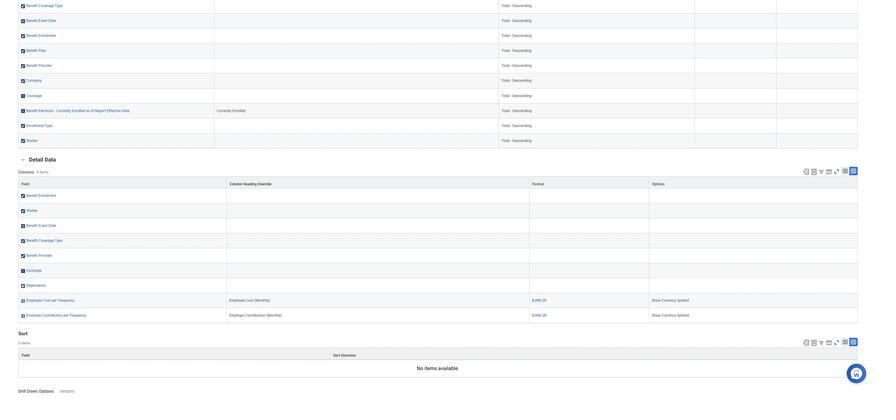 Task type: describe. For each thing, give the bounding box(es) containing it.
click to view/edit grid preferences image for sort direction
[[826, 340, 833, 346]]

field button for sort
[[19, 348, 330, 359]]

#,##0.00 link for employee cost (monthly)
[[532, 297, 547, 303]]

columns
[[18, 170, 34, 175]]

employee cost per frequency
[[26, 299, 75, 303]]

2 benefit from the top
[[26, 19, 38, 23]]

fullscreen image
[[834, 340, 840, 346]]

no
[[417, 366, 424, 371]]

total - descending for enrollment
[[502, 34, 532, 38]]

columns 9 items
[[18, 170, 49, 175]]

descending for type
[[513, 124, 532, 128]]

10 descending from the top
[[513, 139, 532, 143]]

10 total - descending from the top
[[502, 139, 532, 143]]

- inside benefit elections - currently enrolled as of report effective date link
[[54, 109, 55, 113]]

date for first benefit event date "link"
[[48, 19, 56, 23]]

options button
[[650, 177, 858, 188]]

2 show currency symbol from the top
[[652, 314, 690, 318]]

2 currency from the top
[[662, 314, 676, 318]]

- for worker
[[511, 139, 512, 143]]

1 benefit coverage type link from the top
[[26, 2, 63, 8]]

field button for column
[[19, 177, 227, 188]]

chevron down image
[[19, 158, 27, 162]]

frequency for employee cost per frequency
[[58, 299, 75, 303]]

field for sort
[[22, 353, 30, 358]]

5 benefit from the top
[[26, 64, 38, 68]]

2 show currency symbol element from the top
[[652, 312, 690, 318]]

9 benefit from the top
[[26, 239, 38, 243]]

benefit provider link for plan
[[26, 62, 52, 68]]

provider for coverage
[[39, 254, 52, 258]]

select to filter grid data image
[[818, 169, 825, 175]]

direction
[[341, 353, 356, 358]]

total - descending element for elections
[[502, 107, 532, 113]]

- for company
[[511, 79, 512, 83]]

1 benefit event date link from the top
[[26, 17, 56, 23]]

available.
[[438, 366, 459, 371]]

symbol for second the show currency symbol "element"
[[677, 314, 690, 318]]

total - descending element for enrollment
[[502, 32, 532, 38]]

6 total - descending from the top
[[502, 79, 532, 83]]

provider for company
[[39, 64, 52, 68]]

as
[[86, 109, 90, 113]]

heading
[[243, 182, 257, 186]]

1 show currency symbol element from the top
[[652, 297, 690, 303]]

total for type
[[502, 124, 510, 128]]

descending for enrollment
[[513, 34, 532, 38]]

per for contribution
[[63, 314, 69, 318]]

row inside detail data group
[[19, 348, 858, 360]]

3 benefit from the top
[[26, 34, 38, 38]]

- for benefit elections - currently enrolled as of report effective date
[[511, 109, 512, 113]]

event for benefit event date "link" within 'row'
[[39, 224, 48, 228]]

total for provider
[[502, 64, 510, 68]]

field image for the 'benefit enrollment' link in the benefit enrollment row
[[21, 194, 25, 199]]

employee cost (monthly)
[[229, 299, 270, 303]]

total for enrollment
[[502, 34, 510, 38]]

toolbar for sort direction
[[800, 338, 858, 348]]

total - descending for coverage
[[502, 4, 532, 8]]

field image for employer contribution per frequency link
[[21, 314, 25, 319]]

total - descending for provider
[[502, 64, 532, 68]]

7 benefit from the top
[[26, 194, 38, 198]]

2 enrolled from the left
[[232, 109, 246, 113]]

type for benefit coverage type link inside the row
[[55, 239, 63, 243]]

total for coverage
[[502, 4, 510, 8]]

employer contribution (monthly)
[[229, 314, 282, 318]]

table image
[[843, 339, 849, 345]]

field image for benefit event date "link" within 'row'
[[21, 224, 25, 229]]

row containing enrollment type
[[18, 118, 858, 133]]

field for column
[[21, 182, 29, 186]]

event for first benefit event date "link"
[[39, 19, 48, 23]]

6 descending from the top
[[513, 79, 532, 83]]

benefit coverage type row
[[18, 233, 858, 248]]

benefit enrollment row
[[18, 188, 858, 203]]

row containing benefit elections - currently enrolled as of report effective date
[[18, 103, 858, 118]]

row containing benefit event date
[[18, 13, 858, 28]]

2 currently from the left
[[217, 109, 232, 113]]

benefit coverage type for 1st benefit coverage type link
[[26, 4, 63, 8]]

column heading override
[[230, 182, 272, 186]]

field image for dependents link
[[21, 284, 25, 289]]

row containing coverage
[[18, 88, 858, 103]]

employee cost per frequency link
[[26, 297, 75, 303]]

4 field image from the top
[[21, 64, 25, 69]]

date for benefit event date "link" within 'row'
[[48, 224, 56, 228]]

no items available.
[[417, 366, 459, 371]]

benefit provider link for coverage
[[26, 252, 52, 258]]

column
[[230, 182, 242, 186]]

employee for employee cost per frequency
[[26, 299, 42, 303]]

#,##0.00 link for employer contribution (monthly)
[[532, 312, 547, 318]]

coverage link for row containing coverage
[[26, 92, 42, 98]]

benefit event date link inside 'row'
[[26, 222, 56, 228]]

descending for provider
[[513, 64, 532, 68]]

total - descending element for coverage
[[502, 2, 532, 8]]

row containing company
[[18, 73, 858, 88]]

field image for row containing benefit enrollment the 'benefit enrollment' link
[[21, 34, 25, 39]]

field image for the enrollment type link
[[21, 124, 25, 129]]

- for benefit coverage type
[[511, 4, 512, 8]]

dependents row
[[18, 278, 858, 293]]

0
[[18, 341, 20, 346]]

total - descending element for event
[[502, 17, 532, 23]]

1 vertical spatial enrollment
[[26, 124, 44, 128]]

10 total - descending element from the top
[[502, 137, 532, 143]]

- for enrollment type
[[511, 124, 512, 128]]

7 total - descending from the top
[[502, 94, 532, 98]]

6 total from the top
[[502, 79, 510, 83]]

export to excel image for column heading override
[[803, 168, 810, 175]]

row containing benefit enrollment
[[18, 28, 858, 43]]

items for 0 items
[[21, 341, 30, 346]]

row containing worker
[[18, 133, 858, 148]]

benefit provider row
[[18, 248, 858, 263]]

column heading override button
[[227, 177, 529, 188]]

benefit enrollment link for benefit enrollment row
[[26, 192, 56, 198]]

select to filter grid data image
[[818, 340, 825, 346]]

benefit enrollment for row containing benefit enrollment
[[26, 34, 56, 38]]

7 total from the top
[[502, 94, 510, 98]]

benefit plan link
[[26, 47, 46, 53]]

benefit event date row
[[18, 218, 858, 233]]

export to worksheets image for column heading override
[[811, 168, 818, 176]]

7 descending from the top
[[513, 94, 532, 98]]

total - descending for event
[[502, 19, 532, 23]]

override
[[258, 182, 272, 186]]

field image inside benefit provider row
[[21, 254, 25, 259]]

dependents link
[[26, 282, 46, 288]]

employer for employer contribution (monthly)
[[229, 314, 245, 318]]

descending for coverage
[[513, 4, 532, 8]]

0 vertical spatial enrollment
[[39, 34, 56, 38]]

total for event
[[502, 19, 510, 23]]

6 benefit from the top
[[26, 109, 38, 113]]



Task type: locate. For each thing, give the bounding box(es) containing it.
benefit event date for benefit event date "link" within 'row'
[[26, 224, 56, 228]]

descending for plan
[[513, 49, 532, 53]]

items for no items available.
[[425, 366, 437, 371]]

detail data button
[[29, 156, 56, 163]]

detail data
[[29, 156, 56, 163]]

1 horizontal spatial currently
[[217, 109, 232, 113]]

export to excel image left select to filter grid data icon
[[803, 340, 810, 346]]

1 vertical spatial benefit enrollment link
[[26, 192, 56, 198]]

1 export to excel image from the top
[[803, 168, 810, 175]]

2 vertical spatial enrollment
[[39, 194, 56, 198]]

enrollment type
[[26, 124, 52, 128]]

benefit event date link
[[26, 17, 56, 23], [26, 222, 56, 228]]

1 vertical spatial currency
[[662, 314, 676, 318]]

field down columns
[[21, 182, 29, 186]]

field image for coverage link for "coverage" row
[[21, 269, 25, 274]]

1 vertical spatial symbol
[[677, 314, 690, 318]]

employer contribution per frequency
[[26, 314, 86, 318]]

0 horizontal spatial cost
[[43, 299, 51, 303]]

- for benefit enrollment
[[511, 34, 512, 38]]

1 vertical spatial field
[[22, 353, 30, 358]]

benefit
[[26, 4, 38, 8], [26, 19, 38, 23], [26, 34, 38, 38], [26, 49, 38, 53], [26, 64, 38, 68], [26, 109, 38, 113], [26, 194, 38, 198], [26, 224, 38, 228], [26, 239, 38, 243], [26, 254, 38, 258]]

type for 1st benefit coverage type link
[[55, 4, 63, 8]]

provider inside detail data group
[[39, 254, 52, 258]]

1 vertical spatial per
[[63, 314, 69, 318]]

row
[[18, 0, 858, 13], [18, 13, 858, 28], [18, 28, 858, 43], [18, 43, 858, 58], [18, 58, 858, 73], [18, 73, 858, 88], [18, 88, 858, 103], [18, 103, 858, 118], [18, 118, 858, 133], [18, 133, 858, 148], [18, 176, 858, 188], [18, 293, 858, 308], [18, 308, 858, 323], [19, 348, 858, 360]]

frequency
[[58, 299, 75, 303], [70, 314, 86, 318]]

0 horizontal spatial contribution
[[42, 314, 62, 318]]

report
[[95, 109, 106, 113]]

#,##0.00 for employer contribution (monthly)
[[532, 314, 547, 318]]

employer down "employee cost per frequency"
[[26, 314, 41, 318]]

total - descending element for plan
[[502, 47, 532, 53]]

1 horizontal spatial cost
[[246, 299, 254, 303]]

9 total from the top
[[502, 124, 510, 128]]

event
[[39, 19, 48, 23], [39, 224, 48, 228]]

currently enrolled
[[217, 109, 246, 113]]

0 vertical spatial date
[[48, 19, 56, 23]]

export to excel image for sort direction
[[803, 340, 810, 346]]

1 vertical spatial benefit enrollment
[[26, 194, 56, 198]]

0 vertical spatial type
[[55, 4, 63, 8]]

1 vertical spatial click to view/edit grid preferences image
[[826, 340, 833, 346]]

2 export to excel image from the top
[[803, 340, 810, 346]]

2 vertical spatial type
[[55, 239, 63, 243]]

1 employee from the left
[[26, 299, 42, 303]]

1 vertical spatial benefit provider
[[26, 254, 52, 258]]

cost for (monthly)
[[246, 299, 254, 303]]

enrollment inside row
[[39, 194, 56, 198]]

field image inside 'dependents' row
[[21, 284, 25, 289]]

2 employee from the left
[[229, 299, 245, 303]]

worker inside "row"
[[26, 209, 38, 213]]

data
[[45, 156, 56, 163]]

sort up 0 items
[[18, 331, 28, 337]]

total - descending for type
[[502, 124, 532, 128]]

0 vertical spatial per
[[52, 299, 57, 303]]

employee
[[26, 299, 42, 303], [229, 299, 245, 303]]

6 field image from the top
[[21, 209, 25, 214]]

export to worksheets image left select to filter grid data image
[[811, 168, 818, 176]]

benefit coverage type link
[[26, 2, 63, 8], [26, 237, 63, 243]]

total for plan
[[502, 49, 510, 53]]

field
[[21, 182, 29, 186], [22, 353, 30, 358]]

2 toolbar from the top
[[800, 338, 858, 348]]

field down 0 items
[[22, 353, 30, 358]]

1 vertical spatial event
[[39, 224, 48, 228]]

field inside row
[[22, 353, 30, 358]]

5 field image from the top
[[21, 194, 25, 199]]

1 horizontal spatial sort
[[333, 353, 340, 358]]

1 benefit provider link from the top
[[26, 62, 52, 68]]

detail
[[29, 156, 43, 163]]

total - descending element for provider
[[502, 62, 532, 68]]

2 export to worksheets image from the top
[[811, 340, 818, 347]]

benefit enrollment link inside benefit enrollment row
[[26, 192, 56, 198]]

1 vertical spatial export to worksheets image
[[811, 340, 818, 347]]

0 vertical spatial benefit coverage type link
[[26, 2, 63, 8]]

2 horizontal spatial items
[[425, 366, 437, 371]]

descending for elections
[[513, 109, 532, 113]]

1 total from the top
[[502, 4, 510, 8]]

1 vertical spatial benefit event date
[[26, 224, 56, 228]]

table image
[[843, 168, 849, 174]]

employee up employer contribution (monthly)
[[229, 299, 245, 303]]

1 worker from the top
[[26, 139, 38, 143]]

6 total - descending element from the top
[[502, 77, 532, 83]]

5 field image from the top
[[21, 124, 25, 129]]

company link
[[26, 77, 42, 83]]

(monthly) for employer contribution (monthly)
[[266, 314, 282, 318]]

0 horizontal spatial enrolled
[[72, 109, 85, 113]]

symbol for second the show currency symbol "element" from the bottom
[[677, 299, 690, 303]]

-
[[511, 4, 512, 8], [511, 19, 512, 23], [511, 34, 512, 38], [511, 49, 512, 53], [511, 64, 512, 68], [511, 79, 512, 83], [511, 94, 512, 98], [54, 109, 55, 113], [511, 109, 512, 113], [511, 124, 512, 128], [511, 139, 512, 143]]

total for elections
[[502, 109, 510, 113]]

benefit inside 'row'
[[26, 224, 38, 228]]

1 contribution from the left
[[42, 314, 62, 318]]

1 currency from the top
[[662, 299, 676, 303]]

2 symbol from the top
[[677, 314, 690, 318]]

0 vertical spatial benefit event date
[[26, 19, 56, 23]]

1 benefit coverage type from the top
[[26, 4, 63, 8]]

sort
[[18, 331, 28, 337], [333, 353, 340, 358]]

2 field image from the top
[[21, 79, 25, 84]]

enrollment
[[39, 34, 56, 38], [26, 124, 44, 128], [39, 194, 56, 198]]

show for second the show currency symbol "element"
[[652, 314, 661, 318]]

benefit provider up company link
[[26, 64, 52, 68]]

field image for 'benefit plan' link
[[21, 49, 25, 54]]

4 field image from the top
[[21, 109, 25, 114]]

export to worksheets image for sort direction
[[811, 340, 818, 347]]

0 horizontal spatial items
[[21, 341, 30, 346]]

9 total - descending element from the top
[[502, 122, 532, 128]]

benefit coverage type inside detail data group
[[26, 239, 63, 243]]

enrollment down elections
[[26, 124, 44, 128]]

employer down employee cost (monthly)
[[229, 314, 245, 318]]

7 field image from the top
[[21, 224, 25, 229]]

total - descending for elections
[[502, 109, 532, 113]]

0 horizontal spatial sort
[[18, 331, 28, 337]]

1 vertical spatial benefit coverage type link
[[26, 237, 63, 243]]

coverage link for "coverage" row
[[26, 267, 42, 273]]

1 #,##0.00 from the top
[[532, 299, 547, 303]]

total - descending for plan
[[502, 49, 532, 53]]

cost inside employee cost per frequency link
[[43, 299, 51, 303]]

coverage link
[[26, 92, 42, 98], [26, 267, 42, 273]]

1 vertical spatial worker
[[26, 209, 38, 213]]

2 #,##0.00 link from the top
[[532, 312, 547, 318]]

1 vertical spatial worker link
[[26, 207, 38, 213]]

1 vertical spatial frequency
[[70, 314, 86, 318]]

1 vertical spatial (monthly)
[[266, 314, 282, 318]]

frequency for employer contribution per frequency
[[70, 314, 86, 318]]

worker link
[[26, 137, 38, 143], [26, 207, 38, 213]]

cost up employer contribution (monthly)
[[246, 299, 254, 303]]

effective
[[107, 109, 121, 113]]

field image for 1st benefit coverage type link
[[21, 4, 25, 9]]

4 benefit from the top
[[26, 49, 38, 53]]

type inside row
[[55, 239, 63, 243]]

type
[[55, 4, 63, 8], [45, 124, 52, 128], [55, 239, 63, 243]]

cost for per
[[43, 299, 51, 303]]

per
[[52, 299, 57, 303], [63, 314, 69, 318]]

9 field image from the top
[[21, 284, 25, 289]]

benefit enrollment link down 9
[[26, 192, 56, 198]]

- for coverage
[[511, 94, 512, 98]]

benefit event date
[[26, 19, 56, 23], [26, 224, 56, 228]]

field image for worker link in "row"
[[21, 209, 25, 214]]

benefit provider link down "plan"
[[26, 62, 52, 68]]

click to view/edit grid preferences image left fullscreen icon
[[826, 340, 833, 346]]

show for second the show currency symbol "element" from the bottom
[[652, 299, 661, 303]]

field image for benefit coverage type link inside the row
[[21, 239, 25, 244]]

field image for first benefit event date "link"
[[21, 19, 25, 24]]

1 vertical spatial benefit coverage type
[[26, 239, 63, 243]]

items right 9
[[40, 170, 49, 175]]

sort left direction
[[333, 353, 340, 358]]

sort for sort direction
[[333, 353, 340, 358]]

employer for employer contribution per frequency
[[26, 314, 41, 318]]

company
[[26, 79, 42, 83]]

1 horizontal spatial employer
[[229, 314, 245, 318]]

2 expand table image from the top
[[851, 339, 857, 345]]

1 vertical spatial provider
[[39, 254, 52, 258]]

1 horizontal spatial enrolled
[[232, 109, 246, 113]]

#,##0.00 link
[[532, 297, 547, 303], [532, 312, 547, 318]]

0 vertical spatial symbol
[[677, 299, 690, 303]]

enrollment up "plan"
[[39, 34, 56, 38]]

0 vertical spatial event
[[39, 19, 48, 23]]

plan
[[39, 49, 46, 53]]

0 vertical spatial worker
[[26, 139, 38, 143]]

benefit event date inside 'row'
[[26, 224, 56, 228]]

1 vertical spatial sort
[[333, 353, 340, 358]]

2 benefit coverage type link from the top
[[26, 237, 63, 243]]

0 horizontal spatial currently
[[56, 109, 71, 113]]

expand table image right table image
[[851, 339, 857, 345]]

contribution
[[42, 314, 62, 318], [245, 314, 266, 318]]

1 show currency symbol from the top
[[652, 299, 690, 303]]

#,##0.00
[[532, 299, 547, 303], [532, 314, 547, 318]]

cell
[[214, 0, 499, 13], [695, 0, 777, 13], [777, 0, 858, 13], [214, 13, 499, 28], [695, 13, 777, 28], [777, 13, 858, 28], [214, 28, 499, 43], [695, 28, 777, 43], [777, 28, 858, 43], [214, 43, 499, 58], [695, 43, 777, 58], [777, 43, 858, 58], [214, 58, 499, 73], [695, 58, 777, 73], [777, 58, 858, 73], [214, 73, 499, 88], [695, 73, 777, 88], [777, 73, 858, 88], [214, 88, 499, 103], [695, 88, 777, 103], [777, 88, 858, 103], [695, 103, 777, 118], [777, 103, 858, 118], [214, 118, 499, 133], [695, 118, 777, 133], [777, 118, 858, 133], [214, 133, 499, 148], [695, 133, 777, 148], [777, 133, 858, 148], [227, 188, 530, 203], [530, 188, 650, 203], [650, 188, 858, 203], [227, 203, 530, 218], [530, 203, 650, 218], [650, 203, 858, 218], [227, 218, 530, 233], [530, 218, 650, 233], [650, 218, 858, 233], [227, 233, 530, 248], [227, 248, 530, 263], [530, 248, 650, 263], [650, 248, 858, 263], [227, 263, 530, 278], [530, 263, 650, 278], [650, 263, 858, 278], [227, 278, 530, 293], [530, 278, 650, 293], [650, 278, 858, 293]]

currency
[[662, 299, 676, 303], [662, 314, 676, 318]]

0 vertical spatial expand table image
[[851, 168, 857, 174]]

row containing employer contribution per frequency
[[18, 308, 858, 323]]

1 vertical spatial show
[[652, 314, 661, 318]]

1 vertical spatial benefit event date link
[[26, 222, 56, 228]]

2 benefit provider from the top
[[26, 254, 52, 258]]

worker
[[26, 139, 38, 143], [26, 209, 38, 213]]

4 total - descending element from the top
[[502, 47, 532, 53]]

export to excel image left select to filter grid data image
[[803, 168, 810, 175]]

0 horizontal spatial per
[[52, 299, 57, 303]]

employee down dependents
[[26, 299, 42, 303]]

0 vertical spatial (monthly)
[[255, 299, 270, 303]]

expand table image right table icon
[[851, 168, 857, 174]]

field image inside benefit coverage type row
[[21, 239, 25, 244]]

enrolled
[[72, 109, 85, 113], [232, 109, 246, 113]]

coverage link down the company
[[26, 92, 42, 98]]

field image inside benefit enrollment row
[[21, 194, 25, 199]]

contribution down "employee cost per frequency"
[[42, 314, 62, 318]]

1 worker link from the top
[[26, 137, 38, 143]]

1 vertical spatial items
[[21, 341, 30, 346]]

3 total from the top
[[502, 34, 510, 38]]

worker link for the worker "row"
[[26, 207, 38, 213]]

benefit enrollment inside detail data group
[[26, 194, 56, 198]]

0 vertical spatial export to excel image
[[803, 168, 810, 175]]

0 vertical spatial #,##0.00 link
[[532, 297, 547, 303]]

dependents
[[26, 284, 46, 288]]

1 event from the top
[[39, 19, 48, 23]]

2 total from the top
[[502, 19, 510, 23]]

field image inside the worker "row"
[[21, 209, 25, 214]]

2 benefit event date link from the top
[[26, 222, 56, 228]]

sort for sort
[[18, 331, 28, 337]]

enrollment down 9
[[39, 194, 56, 198]]

1 benefit event date from the top
[[26, 19, 56, 23]]

benefit provider inside row
[[26, 254, 52, 258]]

export to worksheets image
[[811, 168, 818, 176], [811, 340, 818, 347]]

6 field image from the top
[[21, 139, 25, 144]]

worker link for row containing worker
[[26, 137, 38, 143]]

benefit enrollment link
[[26, 32, 56, 38], [26, 192, 56, 198]]

0 vertical spatial benefit enrollment link
[[26, 32, 56, 38]]

2 employer from the left
[[229, 314, 245, 318]]

total - descending
[[502, 4, 532, 8], [502, 19, 532, 23], [502, 34, 532, 38], [502, 49, 532, 53], [502, 64, 532, 68], [502, 79, 532, 83], [502, 94, 532, 98], [502, 109, 532, 113], [502, 124, 532, 128], [502, 139, 532, 143]]

items right '0'
[[21, 341, 30, 346]]

per down "employee cost per frequency"
[[63, 314, 69, 318]]

8 field image from the top
[[21, 269, 25, 274]]

elections
[[39, 109, 54, 113]]

1 vertical spatial show currency symbol
[[652, 314, 690, 318]]

1 vertical spatial date
[[122, 109, 129, 113]]

benefit provider up dependents link
[[26, 254, 52, 258]]

items
[[40, 170, 49, 175], [21, 341, 30, 346], [425, 366, 437, 371]]

1 coverage link from the top
[[26, 92, 42, 98]]

1 horizontal spatial employee
[[229, 299, 245, 303]]

2 event from the top
[[39, 224, 48, 228]]

benefit provider
[[26, 64, 52, 68], [26, 254, 52, 258]]

field image for company link
[[21, 79, 25, 84]]

2 worker link from the top
[[26, 207, 38, 213]]

toolbar
[[800, 167, 858, 176], [800, 338, 858, 348]]

0 vertical spatial benefit provider link
[[26, 62, 52, 68]]

2 #,##0.00 from the top
[[532, 314, 547, 318]]

2 vertical spatial items
[[425, 366, 437, 371]]

contribution for (monthly)
[[245, 314, 266, 318]]

1 total - descending element from the top
[[502, 2, 532, 8]]

2 benefit provider link from the top
[[26, 252, 52, 258]]

click to view/edit grid preferences image left fullscreen image
[[826, 168, 833, 175]]

4 total from the top
[[502, 49, 510, 53]]

1 vertical spatial benefit provider link
[[26, 252, 52, 258]]

0 vertical spatial click to view/edit grid preferences image
[[826, 168, 833, 175]]

(monthly)
[[255, 299, 270, 303], [266, 314, 282, 318]]

1 vertical spatial show currency symbol element
[[652, 312, 690, 318]]

8 field image from the top
[[21, 254, 25, 259]]

sort direction button
[[331, 348, 858, 359]]

fullscreen image
[[834, 168, 840, 175]]

5 total from the top
[[502, 64, 510, 68]]

total - descending element
[[502, 2, 532, 8], [502, 17, 532, 23], [502, 32, 532, 38], [502, 47, 532, 53], [502, 62, 532, 68], [502, 77, 532, 83], [502, 92, 532, 98], [502, 107, 532, 113], [502, 122, 532, 128], [502, 137, 532, 143]]

toolbar for column heading override
[[800, 167, 858, 176]]

2 benefit enrollment from the top
[[26, 194, 56, 198]]

2 provider from the top
[[39, 254, 52, 258]]

0 vertical spatial benefit event date link
[[26, 17, 56, 23]]

employee for employee cost (monthly)
[[229, 299, 245, 303]]

1 symbol from the top
[[677, 299, 690, 303]]

cost up employer contribution per frequency link
[[43, 299, 51, 303]]

worker inside row
[[26, 139, 38, 143]]

field image for employee cost per frequency link
[[21, 299, 25, 304]]

0 vertical spatial export to worksheets image
[[811, 168, 818, 176]]

1 total - descending from the top
[[502, 4, 532, 8]]

employer contribution per frequency link
[[26, 312, 86, 318]]

click to view/edit grid preferences image
[[826, 168, 833, 175], [826, 340, 833, 346]]

1 expand table image from the top
[[851, 168, 857, 174]]

1 provider from the top
[[39, 64, 52, 68]]

#,##0.00 for employee cost (monthly)
[[532, 299, 547, 303]]

7 total - descending element from the top
[[502, 92, 532, 98]]

1 vertical spatial type
[[45, 124, 52, 128]]

9
[[37, 170, 39, 175]]

1 vertical spatial #,##0.00
[[532, 314, 547, 318]]

show currency symbol
[[652, 299, 690, 303], [652, 314, 690, 318]]

2 show from the top
[[652, 314, 661, 318]]

8 total from the top
[[502, 109, 510, 113]]

benefit elections - currently enrolled as of report effective date
[[26, 109, 129, 113]]

expand table image for sort direction
[[851, 339, 857, 345]]

row containing benefit coverage type
[[18, 0, 858, 13]]

4 total - descending from the top
[[502, 49, 532, 53]]

benefit elections - currently enrolled as of report effective date link
[[26, 107, 129, 113]]

1 vertical spatial expand table image
[[851, 339, 857, 345]]

employer
[[26, 314, 41, 318], [229, 314, 245, 318]]

worker row
[[18, 203, 858, 218]]

field image inside "coverage" row
[[21, 269, 25, 274]]

items inside columns 9 items
[[40, 170, 49, 175]]

format
[[533, 182, 544, 186]]

benefit provider link
[[26, 62, 52, 68], [26, 252, 52, 258]]

0 vertical spatial benefit provider
[[26, 64, 52, 68]]

field image inside benefit event date 'row'
[[21, 224, 25, 229]]

1 currently from the left
[[56, 109, 71, 113]]

worker link inside "row"
[[26, 207, 38, 213]]

5 total - descending from the top
[[502, 64, 532, 68]]

0 items
[[18, 341, 30, 346]]

8 total - descending from the top
[[502, 109, 532, 113]]

row containing employee cost per frequency
[[18, 293, 858, 308]]

coverage link up dependents link
[[26, 267, 42, 273]]

descending for event
[[513, 19, 532, 23]]

0 vertical spatial field button
[[19, 177, 227, 188]]

show
[[652, 299, 661, 303], [652, 314, 661, 318]]

1 horizontal spatial items
[[40, 170, 49, 175]]

2 cost from the left
[[246, 299, 254, 303]]

contribution down employee cost (monthly)
[[245, 314, 266, 318]]

1 horizontal spatial per
[[63, 314, 69, 318]]

1 descending from the top
[[513, 4, 532, 8]]

3 total - descending from the top
[[502, 34, 532, 38]]

2 benefit event date from the top
[[26, 224, 56, 228]]

1 vertical spatial toolbar
[[800, 338, 858, 348]]

2 field image from the top
[[21, 19, 25, 24]]

2 click to view/edit grid preferences image from the top
[[826, 340, 833, 346]]

format button
[[530, 177, 649, 188]]

event inside row
[[39, 19, 48, 23]]

0 vertical spatial benefit coverage type
[[26, 4, 63, 8]]

8 descending from the top
[[513, 109, 532, 113]]

benefit provider link up dependents link
[[26, 252, 52, 258]]

per up employer contribution per frequency link
[[52, 299, 57, 303]]

enrollment type link
[[26, 122, 52, 128]]

date
[[48, 19, 56, 23], [122, 109, 129, 113], [48, 224, 56, 228]]

1 vertical spatial #,##0.00 link
[[532, 312, 547, 318]]

2 total - descending element from the top
[[502, 17, 532, 23]]

benefit coverage type link inside row
[[26, 237, 63, 243]]

event inside 'row'
[[39, 224, 48, 228]]

0 vertical spatial sort
[[18, 331, 28, 337]]

coverage
[[39, 4, 54, 8], [26, 94, 42, 98], [39, 239, 54, 243], [26, 269, 42, 273]]

(monthly) up employer contribution (monthly)
[[255, 299, 270, 303]]

benefit coverage type for benefit coverage type link inside the row
[[26, 239, 63, 243]]

benefit enrollment link up "plan"
[[26, 32, 56, 38]]

worker for row containing worker
[[26, 139, 38, 143]]

0 vertical spatial benefit enrollment
[[26, 34, 56, 38]]

0 vertical spatial currency
[[662, 299, 676, 303]]

2 vertical spatial date
[[48, 224, 56, 228]]

benefit provider for coverage
[[26, 254, 52, 258]]

benefit enrollment down 9
[[26, 194, 56, 198]]

benefit event date inside row
[[26, 19, 56, 23]]

- for benefit provider
[[511, 64, 512, 68]]

total
[[502, 4, 510, 8], [502, 19, 510, 23], [502, 34, 510, 38], [502, 49, 510, 53], [502, 64, 510, 68], [502, 79, 510, 83], [502, 94, 510, 98], [502, 109, 510, 113], [502, 124, 510, 128], [502, 139, 510, 143]]

1 field image from the top
[[21, 34, 25, 39]]

2 coverage link from the top
[[26, 267, 42, 273]]

symbol
[[677, 299, 690, 303], [677, 314, 690, 318]]

worker for the worker "row"
[[26, 209, 38, 213]]

expand table image for column heading override
[[851, 168, 857, 174]]

0 vertical spatial field
[[21, 182, 29, 186]]

1 vertical spatial export to excel image
[[803, 340, 810, 346]]

benefit enrollment
[[26, 34, 56, 38], [26, 194, 56, 198]]

0 vertical spatial worker link
[[26, 137, 38, 143]]

0 vertical spatial toolbar
[[800, 167, 858, 176]]

show currency symbol element
[[652, 297, 690, 303], [652, 312, 690, 318]]

(monthly) down employee cost (monthly)
[[266, 314, 282, 318]]

10 benefit from the top
[[26, 254, 38, 258]]

0 vertical spatial provider
[[39, 64, 52, 68]]

total - descending element for type
[[502, 122, 532, 128]]

sort direction
[[333, 353, 356, 358]]

export to worksheets image left select to filter grid data icon
[[811, 340, 818, 347]]

1 benefit from the top
[[26, 4, 38, 8]]

1 vertical spatial field button
[[19, 348, 330, 359]]

10 total from the top
[[502, 139, 510, 143]]

0 horizontal spatial employer
[[26, 314, 41, 318]]

0 vertical spatial frequency
[[58, 299, 75, 303]]

0 vertical spatial show
[[652, 299, 661, 303]]

click to view/edit grid preferences image for column heading override
[[826, 168, 833, 175]]

1 cost from the left
[[43, 299, 51, 303]]

2 descending from the top
[[513, 19, 532, 23]]

detail data group
[[18, 156, 858, 378]]

0 vertical spatial coverage link
[[26, 92, 42, 98]]

benefit event date for first benefit event date "link"
[[26, 19, 56, 23]]

field button
[[19, 177, 227, 188], [19, 348, 330, 359]]

benefit coverage type
[[26, 4, 63, 8], [26, 239, 63, 243]]

items right no
[[425, 366, 437, 371]]

4 descending from the top
[[513, 49, 532, 53]]

expand table image
[[851, 168, 857, 174], [851, 339, 857, 345]]

- for benefit plan
[[511, 49, 512, 53]]

1 vertical spatial coverage link
[[26, 267, 42, 273]]

provider
[[39, 64, 52, 68], [39, 254, 52, 258]]

coverage row
[[18, 263, 858, 278]]

3 total - descending element from the top
[[502, 32, 532, 38]]

1 horizontal spatial contribution
[[245, 314, 266, 318]]

per for cost
[[52, 299, 57, 303]]

currently
[[56, 109, 71, 113], [217, 109, 232, 113]]

date inside 'row'
[[48, 224, 56, 228]]

field image for coverage link associated with row containing coverage
[[21, 94, 25, 99]]

options
[[652, 182, 665, 186]]

0 horizontal spatial employee
[[26, 299, 42, 303]]

- for benefit event date
[[511, 19, 512, 23]]

field image
[[21, 34, 25, 39], [21, 79, 25, 84], [21, 94, 25, 99], [21, 109, 25, 114], [21, 194, 25, 199], [21, 209, 25, 214], [21, 239, 25, 244], [21, 269, 25, 274], [21, 314, 25, 319]]

sort inside sort direction popup button
[[333, 353, 340, 358]]

benefit enrollment link for row containing benefit enrollment
[[26, 32, 56, 38]]

cost
[[43, 299, 51, 303], [246, 299, 254, 303]]

10 field image from the top
[[21, 299, 25, 304]]

0 vertical spatial show currency symbol element
[[652, 297, 690, 303]]

0 vertical spatial items
[[40, 170, 49, 175]]

descending
[[513, 4, 532, 8], [513, 19, 532, 23], [513, 34, 532, 38], [513, 49, 532, 53], [513, 64, 532, 68], [513, 79, 532, 83], [513, 94, 532, 98], [513, 109, 532, 113], [513, 124, 532, 128], [513, 139, 532, 143]]

row containing benefit provider
[[18, 58, 858, 73]]

1 field image from the top
[[21, 4, 25, 9]]

of
[[91, 109, 94, 113]]

0 vertical spatial #,##0.00
[[532, 299, 547, 303]]

benefit plan
[[26, 49, 46, 53]]

0 vertical spatial show currency symbol
[[652, 299, 690, 303]]

benefit enrollment up "plan"
[[26, 34, 56, 38]]

row containing benefit plan
[[18, 43, 858, 58]]

1 click to view/edit grid preferences image from the top
[[826, 168, 833, 175]]

export to excel image
[[803, 168, 810, 175], [803, 340, 810, 346]]

2 total - descending from the top
[[502, 19, 532, 23]]

field image
[[21, 4, 25, 9], [21, 19, 25, 24], [21, 49, 25, 54], [21, 64, 25, 69], [21, 124, 25, 129], [21, 139, 25, 144], [21, 224, 25, 229], [21, 254, 25, 259], [21, 284, 25, 289], [21, 299, 25, 304]]

2 benefit enrollment link from the top
[[26, 192, 56, 198]]

3 descending from the top
[[513, 34, 532, 38]]

1 enrolled from the left
[[72, 109, 85, 113]]

(monthly) for employee cost (monthly)
[[255, 299, 270, 303]]

9 descending from the top
[[513, 124, 532, 128]]

benefit enrollment for benefit enrollment row
[[26, 194, 56, 198]]



Task type: vqa. For each thing, say whether or not it's contained in the screenshot.
middle star image
no



